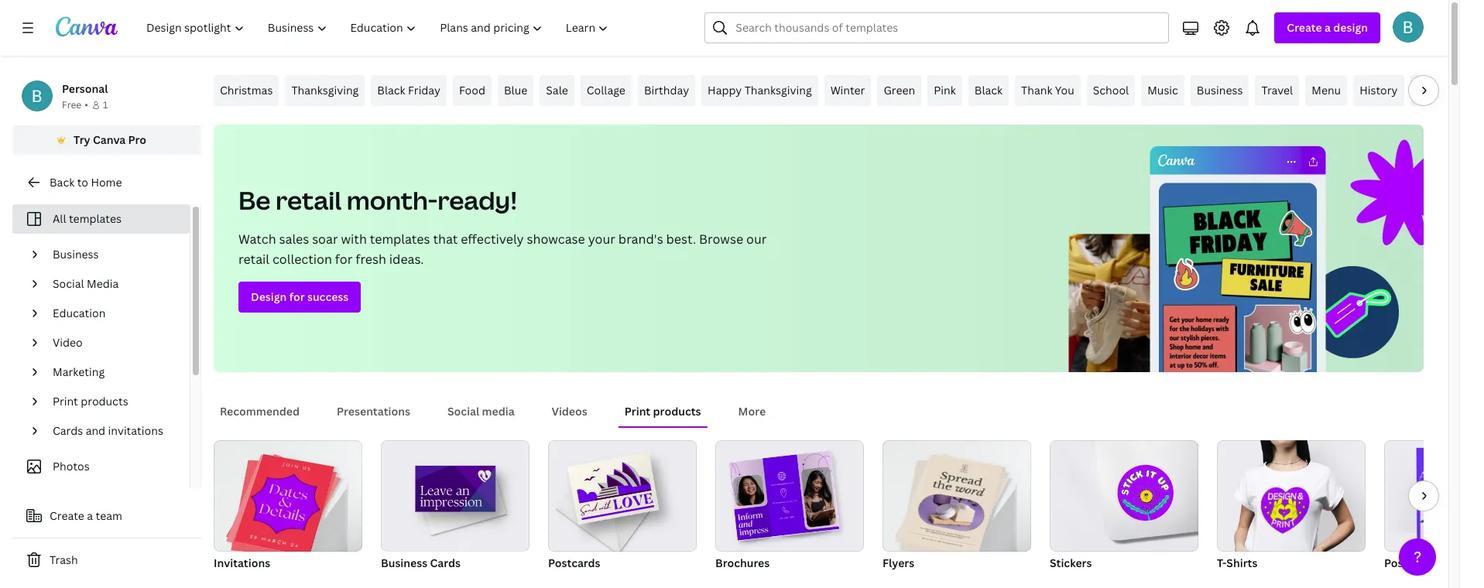 Task type: vqa. For each thing, say whether or not it's contained in the screenshot.
Studio within Green Lined Climate Change Environment Infographic Infographic by Canva Creative Studio
no



Task type: locate. For each thing, give the bounding box(es) containing it.
0 horizontal spatial products
[[81, 394, 128, 409]]

1 horizontal spatial print
[[625, 404, 651, 419]]

2 horizontal spatial business
[[1197, 83, 1243, 98]]

a left "design"
[[1325, 20, 1331, 35]]

1 horizontal spatial a
[[1325, 20, 1331, 35]]

0 horizontal spatial create
[[50, 509, 84, 523]]

create a design
[[1287, 20, 1368, 35]]

0 horizontal spatial social
[[53, 276, 84, 291]]

flyer image
[[883, 441, 1031, 552], [903, 454, 1003, 557]]

a
[[1325, 20, 1331, 35], [87, 509, 93, 523]]

1 vertical spatial social
[[448, 404, 479, 419]]

stickers link
[[1050, 441, 1199, 574]]

1 horizontal spatial black
[[975, 83, 1003, 98]]

t shirt image
[[1217, 441, 1366, 552], [1254, 466, 1318, 551]]

products for print products 'button'
[[653, 404, 701, 419]]

create for create a design
[[1287, 20, 1322, 35]]

1 vertical spatial cards
[[430, 556, 461, 571]]

templates inside watch sales soar with templates that effectively showcase your brand's best. browse our retail collection for fresh ideas.
[[370, 231, 430, 248]]

0 vertical spatial for
[[335, 251, 353, 268]]

for down with at the left top of the page
[[335, 251, 353, 268]]

media
[[87, 276, 119, 291]]

•
[[85, 98, 88, 111]]

design for success link
[[238, 282, 361, 313]]

cards and invitations
[[53, 424, 163, 438]]

2 black from the left
[[975, 83, 1003, 98]]

postcard image
[[548, 441, 697, 552], [568, 453, 660, 525]]

1 vertical spatial retail
[[238, 251, 269, 268]]

retail down watch at the left
[[238, 251, 269, 268]]

pink link
[[928, 75, 962, 106]]

back to home link
[[12, 167, 201, 198]]

print inside 'link'
[[53, 394, 78, 409]]

1 horizontal spatial create
[[1287, 20, 1322, 35]]

retail up the sales on the left top
[[276, 183, 342, 217]]

invitations
[[108, 424, 163, 438]]

food
[[459, 83, 485, 98]]

invitation image inside invitations "link"
[[234, 454, 334, 557]]

create a team
[[50, 509, 122, 523]]

0 vertical spatial create
[[1287, 20, 1322, 35]]

social media
[[53, 276, 119, 291]]

business card image
[[381, 441, 530, 551], [415, 466, 496, 512]]

products inside 'link'
[[81, 394, 128, 409]]

watch sales soar with templates that effectively showcase your brand's best. browse our retail collection for fresh ideas.
[[238, 231, 767, 268]]

create left "design"
[[1287, 20, 1322, 35]]

winter link
[[824, 75, 871, 106]]

thank you
[[1021, 83, 1074, 98]]

business link right music link
[[1191, 75, 1249, 106]]

green
[[884, 83, 915, 98]]

1 horizontal spatial print products
[[625, 404, 701, 419]]

birthday link
[[638, 75, 695, 106]]

1 vertical spatial templates
[[370, 231, 430, 248]]

free •
[[62, 98, 88, 111]]

christmas link
[[214, 75, 279, 106]]

a left team
[[87, 509, 93, 523]]

for right design
[[289, 290, 305, 304]]

templates up ideas.
[[370, 231, 430, 248]]

happy thanksgiving link
[[702, 75, 818, 106]]

to
[[77, 175, 88, 190]]

0 horizontal spatial black
[[377, 83, 405, 98]]

friday
[[408, 83, 441, 98]]

brochure image
[[715, 441, 864, 552], [729, 451, 839, 541]]

video link
[[46, 328, 180, 358]]

sale link
[[540, 75, 574, 106]]

videos
[[552, 404, 588, 419]]

all
[[53, 211, 66, 226]]

brochures
[[715, 556, 770, 571]]

that
[[433, 231, 458, 248]]

retail
[[276, 183, 342, 217], [238, 251, 269, 268]]

0 horizontal spatial cards
[[53, 424, 83, 438]]

a inside button
[[87, 509, 93, 523]]

back to home
[[50, 175, 122, 190]]

flyers link
[[883, 441, 1031, 574]]

products
[[81, 394, 128, 409], [653, 404, 701, 419]]

1 horizontal spatial templates
[[370, 231, 430, 248]]

1 horizontal spatial products
[[653, 404, 701, 419]]

print products link
[[46, 387, 180, 417]]

success
[[307, 290, 349, 304]]

1 horizontal spatial retail
[[276, 183, 342, 217]]

canva
[[93, 132, 126, 147]]

0 vertical spatial cards
[[53, 424, 83, 438]]

2 vertical spatial business
[[381, 556, 428, 571]]

social left media
[[448, 404, 479, 419]]

retail inside watch sales soar with templates that effectively showcase your brand's best. browse our retail collection for fresh ideas.
[[238, 251, 269, 268]]

templates right all
[[69, 211, 122, 226]]

0 vertical spatial social
[[53, 276, 84, 291]]

0 horizontal spatial a
[[87, 509, 93, 523]]

social for social media
[[448, 404, 479, 419]]

0 horizontal spatial retail
[[238, 251, 269, 268]]

home
[[91, 175, 122, 190]]

0 horizontal spatial thanksgiving
[[291, 83, 359, 98]]

products left more
[[653, 404, 701, 419]]

thanksgiving link
[[285, 75, 365, 106]]

products up cards and invitations
[[81, 394, 128, 409]]

0 vertical spatial business link
[[1191, 75, 1249, 106]]

1 vertical spatial business link
[[46, 240, 180, 269]]

social inside social media button
[[448, 404, 479, 419]]

watch
[[238, 231, 276, 248]]

social inside social media link
[[53, 276, 84, 291]]

recommended
[[220, 404, 300, 419]]

None search field
[[705, 12, 1169, 43]]

print products for print products 'link'
[[53, 394, 128, 409]]

0 vertical spatial templates
[[69, 211, 122, 226]]

1 horizontal spatial business link
[[1191, 75, 1249, 106]]

design
[[1333, 20, 1368, 35]]

1 horizontal spatial thanksgiving
[[745, 83, 812, 98]]

0 horizontal spatial business
[[53, 247, 99, 262]]

1 horizontal spatial social
[[448, 404, 479, 419]]

fresh
[[356, 251, 386, 268]]

social
[[53, 276, 84, 291], [448, 404, 479, 419]]

social for social media
[[53, 276, 84, 291]]

sticker image
[[1050, 441, 1199, 552], [1115, 462, 1177, 524]]

soar
[[312, 231, 338, 248]]

templates
[[69, 211, 122, 226], [370, 231, 430, 248]]

0 vertical spatial business
[[1197, 83, 1243, 98]]

marketing link
[[46, 358, 180, 387]]

1 vertical spatial create
[[50, 509, 84, 523]]

print down marketing
[[53, 394, 78, 409]]

print products
[[53, 394, 128, 409], [625, 404, 701, 419]]

black left friday
[[377, 83, 405, 98]]

business link up media
[[46, 240, 180, 269]]

for
[[335, 251, 353, 268], [289, 290, 305, 304]]

print right videos in the left bottom of the page
[[625, 404, 651, 419]]

0 horizontal spatial for
[[289, 290, 305, 304]]

0 horizontal spatial print
[[53, 394, 78, 409]]

invitations
[[214, 556, 270, 571]]

social media link
[[46, 269, 180, 299]]

collection
[[273, 251, 332, 268]]

best.
[[666, 231, 696, 248]]

0 horizontal spatial templates
[[69, 211, 122, 226]]

business
[[1197, 83, 1243, 98], [53, 247, 99, 262], [381, 556, 428, 571]]

happy thanksgiving
[[708, 83, 812, 98]]

presentations button
[[331, 397, 417, 427]]

create inside dropdown button
[[1287, 20, 1322, 35]]

1 horizontal spatial for
[[335, 251, 353, 268]]

print
[[53, 394, 78, 409], [625, 404, 651, 419]]

print products inside 'link'
[[53, 394, 128, 409]]

create
[[1287, 20, 1322, 35], [50, 509, 84, 523]]

create inside button
[[50, 509, 84, 523]]

cards inside "link"
[[53, 424, 83, 438]]

1 vertical spatial for
[[289, 290, 305, 304]]

1 black from the left
[[377, 83, 405, 98]]

travel link
[[1255, 75, 1299, 106]]

poster image
[[1384, 441, 1460, 552], [1417, 448, 1460, 544]]

christmas
[[220, 83, 273, 98]]

print products inside 'button'
[[625, 404, 701, 419]]

school
[[1093, 83, 1129, 98]]

products inside 'button'
[[653, 404, 701, 419]]

birthday
[[644, 83, 689, 98]]

black for black
[[975, 83, 1003, 98]]

black right pink
[[975, 83, 1003, 98]]

collage
[[587, 83, 626, 98]]

pink
[[934, 83, 956, 98]]

social up education
[[53, 276, 84, 291]]

0 vertical spatial a
[[1325, 20, 1331, 35]]

print for print products 'link'
[[53, 394, 78, 409]]

try canva pro button
[[12, 125, 201, 155]]

create left team
[[50, 509, 84, 523]]

0 vertical spatial retail
[[276, 183, 342, 217]]

media
[[482, 404, 515, 419]]

print inside 'button'
[[625, 404, 651, 419]]

a inside dropdown button
[[1325, 20, 1331, 35]]

history link
[[1354, 75, 1404, 106]]

invitation image
[[214, 441, 362, 552], [234, 454, 334, 557]]

1 vertical spatial a
[[87, 509, 93, 523]]

0 horizontal spatial print products
[[53, 394, 128, 409]]

your
[[588, 231, 615, 248]]



Task type: describe. For each thing, give the bounding box(es) containing it.
and
[[86, 424, 105, 438]]

brochures link
[[715, 441, 864, 574]]

blue link
[[498, 75, 534, 106]]

red
[[1417, 83, 1437, 98]]

for inside design for success link
[[289, 290, 305, 304]]

music link
[[1141, 75, 1184, 106]]

print for print products 'button'
[[625, 404, 651, 419]]

1 horizontal spatial cards
[[430, 556, 461, 571]]

red link
[[1410, 75, 1443, 106]]

t-shirts
[[1217, 556, 1258, 571]]

black friday link
[[371, 75, 447, 106]]

food link
[[453, 75, 492, 106]]

brad klo image
[[1393, 12, 1424, 43]]

posters
[[1384, 556, 1424, 571]]

trash link
[[12, 545, 201, 576]]

try canva pro
[[74, 132, 146, 147]]

flyers
[[883, 556, 915, 571]]

Search search field
[[736, 13, 1159, 43]]

black for black friday
[[377, 83, 405, 98]]

ideas.
[[389, 251, 424, 268]]

collage link
[[581, 75, 632, 106]]

photos
[[53, 459, 90, 474]]

browse
[[699, 231, 743, 248]]

2 thanksgiving from the left
[[745, 83, 812, 98]]

for inside watch sales soar with templates that effectively showcase your brand's best. browse our retail collection for fresh ideas.
[[335, 251, 353, 268]]

cards and invitations link
[[46, 417, 180, 446]]

social media button
[[441, 397, 521, 427]]

business cards
[[381, 556, 461, 571]]

sales
[[279, 231, 309, 248]]

green link
[[878, 75, 922, 106]]

business cards link
[[381, 441, 530, 574]]

recommended button
[[214, 397, 306, 427]]

video
[[53, 335, 83, 350]]

create for create a team
[[50, 509, 84, 523]]

brand's
[[619, 231, 663, 248]]

travel
[[1262, 83, 1293, 98]]

0 horizontal spatial business link
[[46, 240, 180, 269]]

1 thanksgiving from the left
[[291, 83, 359, 98]]

music
[[1148, 83, 1178, 98]]

you
[[1055, 83, 1074, 98]]

print products button
[[618, 397, 707, 427]]

effectively
[[461, 231, 524, 248]]

marketing
[[53, 365, 105, 379]]

t-
[[1217, 556, 1227, 571]]

t-shirts link
[[1217, 441, 1366, 574]]

all templates
[[53, 211, 122, 226]]

business card image inside business cards link
[[415, 466, 496, 512]]

top level navigation element
[[136, 12, 622, 43]]

menu
[[1312, 83, 1341, 98]]

winter
[[830, 83, 865, 98]]

education link
[[46, 299, 180, 328]]

be
[[238, 183, 271, 217]]

back
[[50, 175, 74, 190]]

sale
[[546, 83, 568, 98]]

t shirt image inside "t-shirts" 'link'
[[1254, 466, 1318, 551]]

postcards
[[548, 556, 600, 571]]

1
[[103, 98, 108, 111]]

thank
[[1021, 83, 1053, 98]]

design
[[251, 290, 287, 304]]

menu link
[[1306, 75, 1347, 106]]

1 vertical spatial business
[[53, 247, 99, 262]]

be retail month-ready! image
[[1052, 125, 1424, 372]]

posters link
[[1384, 441, 1460, 574]]

print products for print products 'button'
[[625, 404, 701, 419]]

showcase
[[527, 231, 585, 248]]

a for team
[[87, 509, 93, 523]]

trash
[[50, 553, 78, 568]]

history
[[1360, 83, 1398, 98]]

more button
[[732, 397, 772, 427]]

videos button
[[546, 397, 594, 427]]

photos link
[[22, 452, 180, 482]]

create a team button
[[12, 501, 201, 532]]

education
[[53, 306, 106, 321]]

products for print products 'link'
[[81, 394, 128, 409]]

a for design
[[1325, 20, 1331, 35]]

pro
[[128, 132, 146, 147]]

1 horizontal spatial business
[[381, 556, 428, 571]]

black friday
[[377, 83, 441, 98]]

social media
[[448, 404, 515, 419]]

blue
[[504, 83, 527, 98]]

ready!
[[438, 183, 517, 217]]

our
[[746, 231, 767, 248]]

happy
[[708, 83, 742, 98]]

create a design button
[[1275, 12, 1380, 43]]

team
[[96, 509, 122, 523]]

try
[[74, 132, 90, 147]]

more
[[738, 404, 766, 419]]

presentations
[[337, 404, 410, 419]]

design for success
[[251, 290, 349, 304]]



